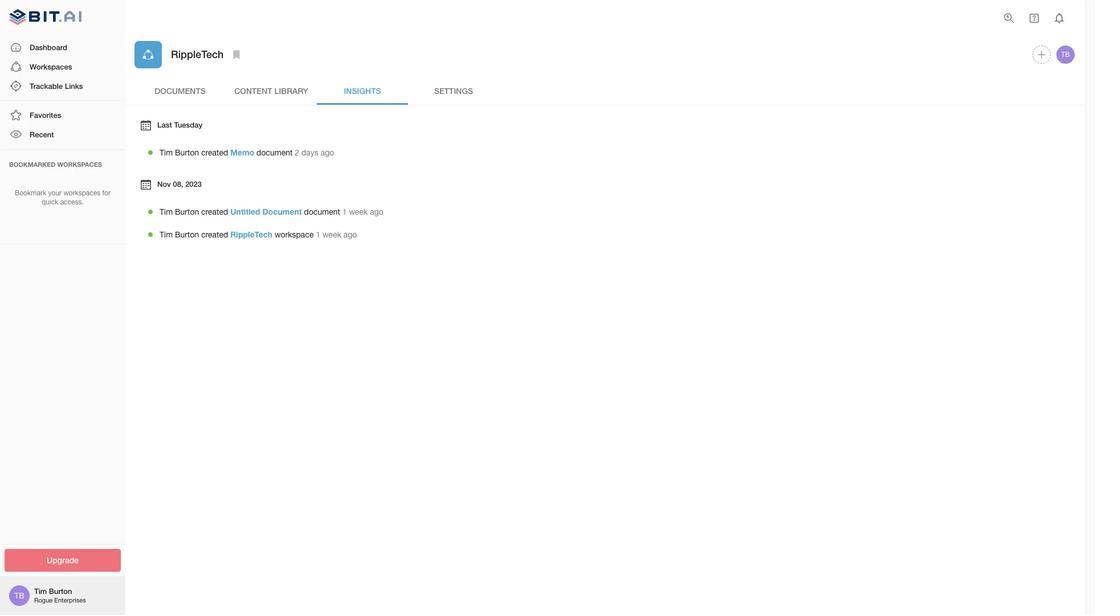 Task type: locate. For each thing, give the bounding box(es) containing it.
created left rippletech link
[[201, 230, 228, 239]]

0 vertical spatial document
[[257, 148, 293, 157]]

created inside the tim burton created memo document 2 days ago
[[201, 148, 228, 157]]

0 vertical spatial tb
[[1061, 51, 1070, 59]]

created
[[201, 148, 228, 157], [201, 207, 228, 216], [201, 230, 228, 239]]

1 vertical spatial 1
[[316, 230, 320, 239]]

ago inside the tim burton created memo document 2 days ago
[[321, 148, 334, 157]]

workspace
[[275, 230, 314, 239]]

3 created from the top
[[201, 230, 228, 239]]

settings link
[[408, 78, 499, 105]]

nov 08, 2023
[[157, 180, 202, 189]]

document
[[257, 148, 293, 157], [304, 207, 340, 216]]

ago inside tim burton created untitled document document 1 week ago
[[370, 207, 383, 216]]

0 vertical spatial week
[[349, 207, 368, 216]]

1 horizontal spatial ago
[[344, 230, 357, 239]]

1 horizontal spatial week
[[349, 207, 368, 216]]

tim inside tim burton created untitled document document 1 week ago
[[160, 207, 173, 216]]

0 horizontal spatial ago
[[321, 148, 334, 157]]

rippletech
[[171, 48, 224, 61], [230, 230, 272, 239]]

tim inside tim burton created rippletech workspace 1 week ago
[[160, 230, 173, 239]]

0 horizontal spatial rippletech
[[171, 48, 224, 61]]

tuesday
[[174, 120, 202, 129]]

burton for rippletech
[[175, 230, 199, 239]]

enterprises
[[54, 598, 86, 604]]

tim burton created rippletech workspace 1 week ago
[[160, 230, 357, 239]]

ago for memo
[[321, 148, 334, 157]]

quick
[[42, 199, 58, 207]]

1
[[342, 207, 347, 216], [316, 230, 320, 239]]

0 vertical spatial created
[[201, 148, 228, 157]]

upgrade button
[[5, 549, 121, 572]]

2 vertical spatial created
[[201, 230, 228, 239]]

created left memo
[[201, 148, 228, 157]]

2 horizontal spatial ago
[[370, 207, 383, 216]]

1 horizontal spatial document
[[304, 207, 340, 216]]

1 vertical spatial created
[[201, 207, 228, 216]]

tim inside tim burton rogue enterprises
[[34, 587, 47, 596]]

tb
[[1061, 51, 1070, 59], [14, 592, 24, 601]]

1 horizontal spatial 1
[[342, 207, 347, 216]]

insights link
[[317, 78, 408, 105]]

bookmark
[[15, 189, 46, 197]]

1 inside tim burton created rippletech workspace 1 week ago
[[316, 230, 320, 239]]

burton inside tim burton created untitled document document 1 week ago
[[175, 207, 199, 216]]

1 vertical spatial week
[[323, 230, 341, 239]]

rippletech down untitled
[[230, 230, 272, 239]]

created for untitled
[[201, 207, 228, 216]]

0 horizontal spatial 1
[[316, 230, 320, 239]]

burton inside tim burton created rippletech workspace 1 week ago
[[175, 230, 199, 239]]

documents link
[[135, 78, 226, 105]]

untitled
[[230, 207, 260, 216]]

week
[[349, 207, 368, 216], [323, 230, 341, 239]]

1 horizontal spatial rippletech
[[230, 230, 272, 239]]

ago
[[321, 148, 334, 157], [370, 207, 383, 216], [344, 230, 357, 239]]

1 vertical spatial ago
[[370, 207, 383, 216]]

1 created from the top
[[201, 148, 228, 157]]

2 created from the top
[[201, 207, 228, 216]]

tab list containing documents
[[135, 78, 1077, 105]]

recent
[[30, 130, 54, 139]]

0 vertical spatial 1
[[342, 207, 347, 216]]

burton inside the tim burton created memo document 2 days ago
[[175, 148, 199, 157]]

document up workspace
[[304, 207, 340, 216]]

tim for rippletech
[[160, 230, 173, 239]]

tim
[[160, 148, 173, 157], [160, 207, 173, 216], [160, 230, 173, 239], [34, 587, 47, 596]]

dashboard
[[30, 43, 67, 52]]

2 vertical spatial ago
[[344, 230, 357, 239]]

ago inside tim burton created rippletech workspace 1 week ago
[[344, 230, 357, 239]]

1 vertical spatial document
[[304, 207, 340, 216]]

rippletech left bookmark "icon"
[[171, 48, 224, 61]]

0 vertical spatial ago
[[321, 148, 334, 157]]

0 horizontal spatial week
[[323, 230, 341, 239]]

created left untitled
[[201, 207, 228, 216]]

tim burton rogue enterprises
[[34, 587, 86, 604]]

1 horizontal spatial tb
[[1061, 51, 1070, 59]]

links
[[65, 81, 83, 91]]

document left 2
[[257, 148, 293, 157]]

0 horizontal spatial tb
[[14, 592, 24, 601]]

bookmark your workspaces for quick access.
[[15, 189, 111, 207]]

created inside tim burton created untitled document document 1 week ago
[[201, 207, 228, 216]]

created for rippletech
[[201, 230, 228, 239]]

tab list
[[135, 78, 1077, 105]]

burton
[[175, 148, 199, 157], [175, 207, 199, 216], [175, 230, 199, 239], [49, 587, 72, 596]]

bookmarked workspaces
[[9, 160, 102, 168]]

1 vertical spatial tb
[[14, 592, 24, 601]]

created inside tim burton created rippletech workspace 1 week ago
[[201, 230, 228, 239]]

upgrade
[[47, 555, 79, 565]]

workspaces
[[64, 189, 100, 197]]

document inside the tim burton created memo document 2 days ago
[[257, 148, 293, 157]]

memo
[[230, 147, 254, 157]]

burton for untitled document
[[175, 207, 199, 216]]

your
[[48, 189, 62, 197]]

tim inside the tim burton created memo document 2 days ago
[[160, 148, 173, 157]]

settings
[[434, 86, 473, 96]]

0 horizontal spatial document
[[257, 148, 293, 157]]

1 vertical spatial rippletech
[[230, 230, 272, 239]]

week inside tim burton created rippletech workspace 1 week ago
[[323, 230, 341, 239]]

document
[[262, 207, 302, 216]]



Task type: describe. For each thing, give the bounding box(es) containing it.
access.
[[60, 199, 84, 207]]

tim for memo
[[160, 148, 173, 157]]

bookmarked
[[9, 160, 56, 168]]

last
[[157, 120, 172, 129]]

tim burton created untitled document document 1 week ago
[[160, 207, 383, 216]]

dashboard button
[[0, 37, 125, 57]]

workspaces
[[30, 62, 72, 71]]

workspaces
[[57, 160, 102, 168]]

08,
[[173, 180, 183, 189]]

rogue
[[34, 598, 53, 604]]

week inside tim burton created untitled document document 1 week ago
[[349, 207, 368, 216]]

tim burton created memo document 2 days ago
[[160, 147, 334, 157]]

rippletech link
[[230, 230, 272, 239]]

nov
[[157, 180, 171, 189]]

2
[[295, 148, 299, 157]]

2023
[[185, 180, 202, 189]]

content
[[234, 86, 272, 96]]

trackable
[[30, 81, 63, 91]]

document inside tim burton created untitled document document 1 week ago
[[304, 207, 340, 216]]

1 inside tim burton created untitled document document 1 week ago
[[342, 207, 347, 216]]

tb button
[[1055, 44, 1077, 66]]

0 vertical spatial rippletech
[[171, 48, 224, 61]]

for
[[102, 189, 111, 197]]

tim for untitled document
[[160, 207, 173, 216]]

workspaces button
[[0, 57, 125, 76]]

ago for rippletech
[[344, 230, 357, 239]]

created for memo
[[201, 148, 228, 157]]

favorites
[[30, 111, 61, 120]]

trackable links
[[30, 81, 83, 91]]

documents
[[155, 86, 206, 96]]

library
[[274, 86, 308, 96]]

untitled document link
[[230, 207, 302, 216]]

recent button
[[0, 125, 125, 144]]

content library link
[[226, 78, 317, 105]]

bookmark image
[[230, 48, 244, 62]]

tb inside tb button
[[1061, 51, 1070, 59]]

insights
[[344, 86, 381, 96]]

trackable links button
[[0, 76, 125, 96]]

days
[[301, 148, 318, 157]]

content library
[[234, 86, 308, 96]]

last tuesday
[[157, 120, 202, 129]]

burton for memo
[[175, 148, 199, 157]]

memo link
[[230, 147, 254, 157]]

burton inside tim burton rogue enterprises
[[49, 587, 72, 596]]

favorites button
[[0, 106, 125, 125]]



Task type: vqa. For each thing, say whether or not it's contained in the screenshot.
Tim within the Tim Burton created Untitled Document document 1 week ago
yes



